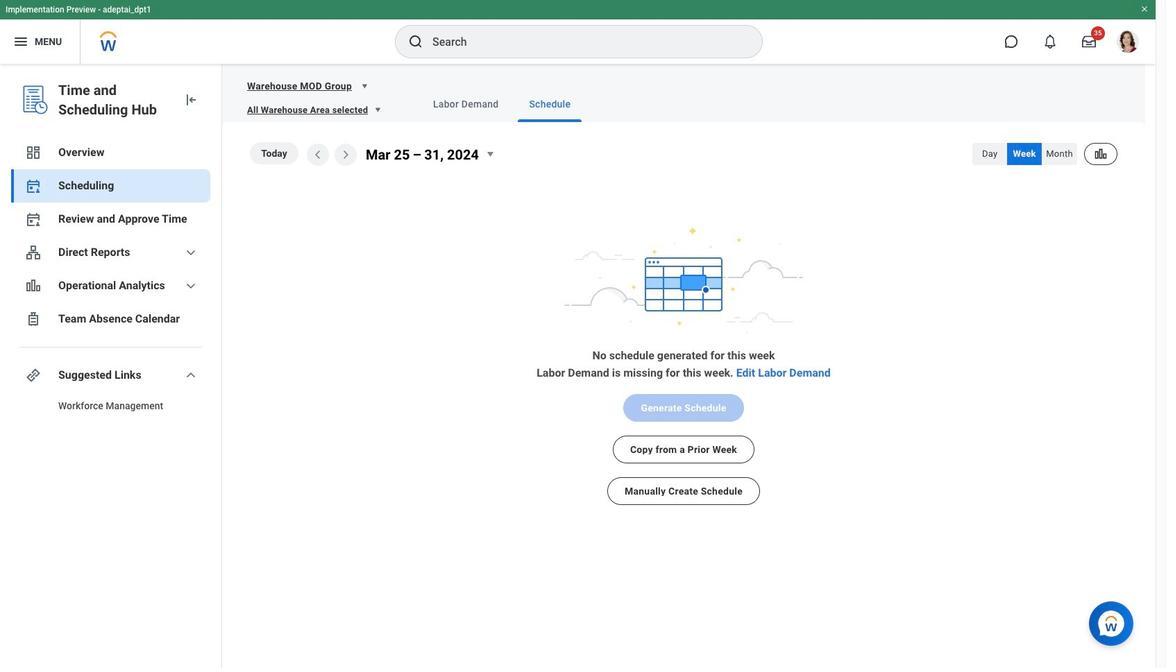 Task type: describe. For each thing, give the bounding box(es) containing it.
calendar user solid image
[[25, 178, 42, 194]]

Search Workday  search field
[[433, 26, 734, 57]]

task timeoff image
[[25, 311, 42, 328]]

chevron right small image
[[337, 146, 354, 163]]

0 vertical spatial caret down small image
[[371, 103, 385, 117]]

caret down small image
[[358, 79, 371, 93]]

notifications large image
[[1044, 35, 1057, 49]]

time and scheduling hub element
[[58, 81, 171, 119]]

calendar user solid image
[[25, 211, 42, 228]]

chevron down small image
[[183, 367, 199, 384]]

search image
[[408, 33, 424, 50]]

chevron down small image for "view team" image
[[183, 244, 199, 261]]



Task type: vqa. For each thing, say whether or not it's contained in the screenshot.
topmost inbox image
no



Task type: locate. For each thing, give the bounding box(es) containing it.
tab list
[[394, 86, 1129, 122]]

transformation import image
[[183, 92, 199, 108]]

profile logan mcneil image
[[1117, 31, 1139, 56]]

chevron down small image
[[183, 244, 199, 261], [183, 278, 199, 294]]

navigation pane region
[[0, 64, 222, 669]]

0 vertical spatial chevron down small image
[[183, 244, 199, 261]]

tab panel
[[222, 122, 1146, 529]]

link image
[[25, 367, 42, 384]]

0 vertical spatial chart image
[[1094, 147, 1108, 161]]

banner
[[0, 0, 1156, 64]]

1 vertical spatial caret down small image
[[482, 146, 498, 163]]

1 vertical spatial chart image
[[25, 278, 42, 294]]

caret down small image
[[371, 103, 385, 117], [482, 146, 498, 163]]

1 horizontal spatial caret down small image
[[482, 146, 498, 163]]

dashboard image
[[25, 144, 42, 161]]

justify image
[[12, 33, 29, 50]]

inbox large image
[[1082, 35, 1096, 49]]

1 vertical spatial chevron down small image
[[183, 278, 199, 294]]

2 chevron down small image from the top
[[183, 278, 199, 294]]

1 horizontal spatial chart image
[[1094, 147, 1108, 161]]

0 horizontal spatial caret down small image
[[371, 103, 385, 117]]

chart image
[[1094, 147, 1108, 161], [25, 278, 42, 294]]

view team image
[[25, 244, 42, 261]]

1 chevron down small image from the top
[[183, 244, 199, 261]]

chevron left small image
[[310, 146, 326, 163]]

0 horizontal spatial chart image
[[25, 278, 42, 294]]

chevron down small image for chart image to the bottom
[[183, 278, 199, 294]]

close environment banner image
[[1141, 5, 1149, 13]]



